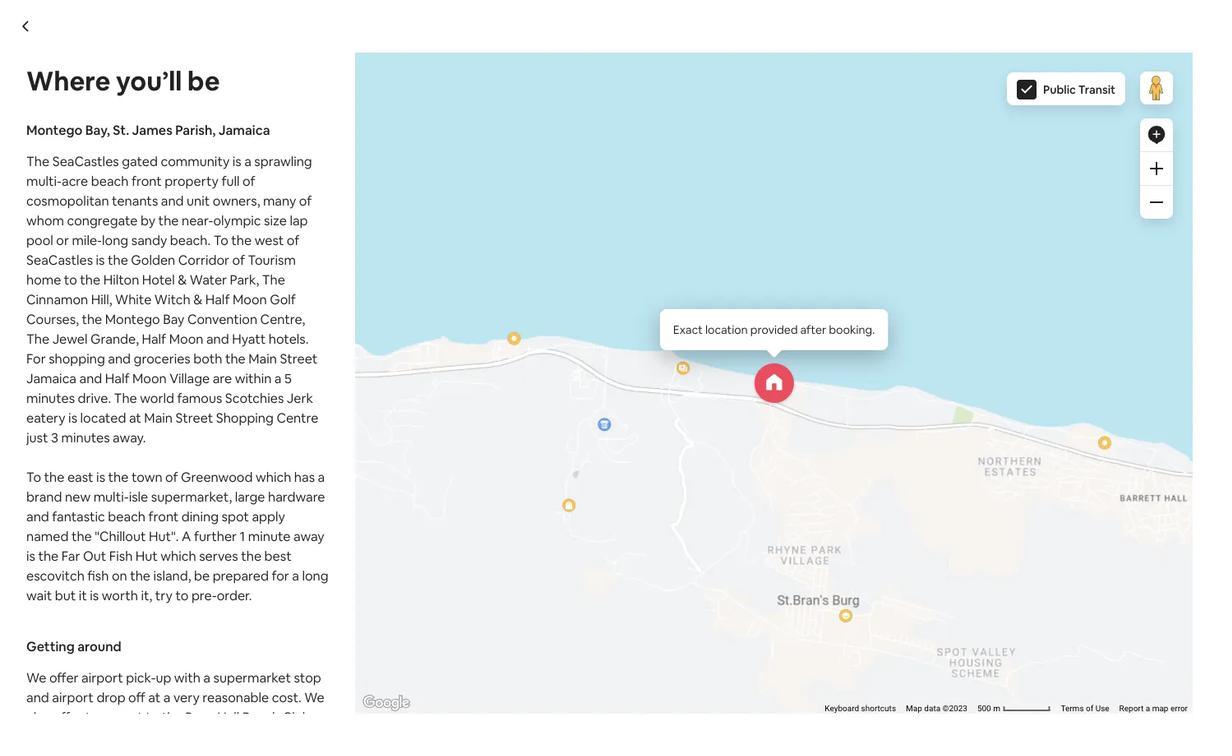 Task type: vqa. For each thing, say whether or not it's contained in the screenshot.
4.33 on the right top of the page
yes



Task type: describe. For each thing, give the bounding box(es) containing it.
apply inside to the east is the town of greenwood which has a brand new multi-isle supermarket, large hardware and fantastic beach front dining spot apply named the "chillout hut". a further 1 minute away is the far out fish hut which serves the best escovitch fish on the island, be prepared for a long wait but it is worth it, try to pre-order.
[[252, 508, 285, 525]]

where you'll be
[[26, 63, 220, 98]]

transport
[[85, 709, 143, 726]]

0 vertical spatial offer
[[49, 669, 79, 686]]

very
[[174, 689, 200, 706]]

olympic inside where you'll be dialog
[[213, 212, 261, 229]]

centre inside where you'll be dialog
[[277, 409, 319, 426]]

1 horizontal spatial fantastic
[[779, 510, 832, 526]]

0 vertical spatial airport
[[82, 669, 123, 686]]

·
[[915, 36, 917, 49]]

1 vertical spatial offer
[[53, 709, 83, 726]]

keyboard shortcuts button for the topmost 500 m button
[[702, 323, 774, 334]]

1 vertical spatial town
[[255, 510, 286, 526]]

getting
[[26, 638, 75, 655]]

parish, inside where you'll be dialog
[[175, 121, 216, 138]]

1 vertical spatial gated
[[245, 391, 281, 408]]

1 horizontal spatial corridor
[[748, 411, 799, 428]]

of inside to the east is the town of greenwood which has a brand new multi-isle supermarket, large hardware and fantastic beach front dining spot apply named the "chillout hut". a further 1 minute away is the far out fish hut which serves the best escovitch fish on the island, be prepared for a long wait but it is worth it, try to pre-order.
[[165, 468, 178, 485]]

1 horizontal spatial centre,
[[714, 431, 759, 448]]

by inside where you'll be dialog
[[141, 212, 156, 229]]

both inside where you'll be dialog
[[194, 350, 222, 367]]

1 vertical spatial full
[[634, 391, 652, 408]]

bay inside "the seacastles gated community is a sprawling multi-acre beach front property full of cosmopolitan tenants and unit owners, many of whom congregate by the near-olympic size lap pool or mile-long sandy beach. to the west of seacastles is the golden corridor of tourism home to the hilton hotel & water park, the cinnamon hill, white witch & half moon golf courses, the montego bay convention centre, the jewel grande, half moon and hyatt hotels. for shopping and groceries both the main street jamaica and half moon village are within a 5 minutes drive. the world famous scotchies jerk eatery is located at main street shopping centre just 3 minutes away."
[[163, 311, 185, 327]]

whom inside where you'll be dialog
[[26, 212, 64, 229]]

chukka
[[26, 728, 72, 740]]

français,
[[737, 631, 789, 647]]

1 horizontal spatial beach.
[[463, 411, 504, 428]]

hour
[[769, 690, 797, 707]]

1 horizontal spatial jewel
[[788, 431, 824, 448]]

we offer airport pick-up with a supermarket stop and airport drop off at a very reasonable cost. we also offer transport to the rose hall beach club, chukka tours pick-up point and around mont
[[26, 669, 325, 740]]

1 vertical spatial within
[[630, 450, 667, 467]]

leading-
[[382, 688, 431, 705]]

1 vertical spatial size
[[273, 411, 296, 428]]

also
[[26, 709, 50, 726]]

45
[[921, 36, 932, 49]]

pre- inside where you'll be dialog
[[192, 587, 217, 604]]

we inside hospitalityexpert is a global operator in the vacation rental industry. we design, build and operate leading-edge luxury accommodation villas, townhouses and apartments worldwide e…
[[204, 688, 224, 705]]

1 horizontal spatial new
[[490, 510, 515, 526]]

long inside to the east is the town of greenwood which has a brand new multi-isle supermarket, large hardware and fantastic beach front dining spot apply named the "chillout hut". a further 1 minute away is the far out fish hut which serves the best escovitch fish on the island, be prepared for a long wait but it is worth it, try to pre-order.
[[302, 567, 329, 584]]

montego bay, st. james parish, jamaica inside where you'll be dialog
[[26, 121, 270, 138]]

0 vertical spatial hut
[[515, 529, 537, 546]]

2016
[[328, 591, 352, 606]]

isle inside to the east is the town of greenwood which has a brand new multi-isle supermarket, large hardware and fantastic beach front dining spot apply named the "chillout hut". a further 1 minute away is the far out fish hut which serves the best escovitch fish on the island, be prepared for a long wait but it is worth it, try to pre-order.
[[129, 488, 148, 505]]

1 horizontal spatial isle
[[553, 510, 573, 526]]

0 vertical spatial pick-
[[126, 669, 156, 686]]

report
[[1120, 704, 1144, 714]]

1 horizontal spatial island,
[[801, 529, 839, 546]]

1 vertical spatial golden
[[701, 411, 745, 428]]

report a map error
[[1120, 704, 1189, 714]]

1 horizontal spatial order.
[[264, 549, 300, 566]]

with
[[174, 669, 201, 686]]

"chillout inside to the east is the town of greenwood which has a brand new multi-isle supermarket, large hardware and fantastic beach front dining spot apply named the "chillout hut". a further 1 minute away is the far out fish hut which serves the best escovitch fish on the island, be prepared for a long wait but it is worth it, try to pre-order.
[[95, 528, 146, 545]]

sandy inside where you'll be dialog
[[131, 232, 167, 248]]

hosted
[[215, 562, 278, 586]]

0 horizontal spatial at
[[129, 409, 141, 426]]

0 vertical spatial zoom in image
[[1028, 49, 1041, 62]]

luxury
[[466, 688, 502, 705]]

edge
[[431, 688, 463, 705]]

but inside to the east is the town of greenwood which has a brand new multi-isle supermarket, large hardware and fantastic beach front dining spot apply named the "chillout hut". a further 1 minute away is the far out fish hut which serves the best escovitch fish on the island, be prepared for a long wait but it is worth it, try to pre-order.
[[55, 587, 76, 604]]

e…
[[216, 728, 232, 740]]

©2023 for the topmost 500 m button
[[820, 324, 845, 334]]

congregate inside where you'll be dialog
[[67, 212, 138, 229]]

operate
[[331, 688, 379, 705]]

jewel inside where you'll be dialog
[[52, 330, 88, 347]]

shopping inside where you'll be dialog
[[49, 350, 105, 367]]

1 vertical spatial community
[[284, 391, 353, 408]]

keyboard for 500 m button within the where you'll be dialog
[[825, 704, 860, 714]]

cinnamon inside where you'll be dialog
[[26, 291, 88, 308]]

1 vertical spatial witch
[[336, 431, 372, 448]]

1 horizontal spatial dining
[[908, 510, 945, 526]]

escovitch inside where you'll be dialog
[[26, 567, 85, 584]]

1 vertical spatial james
[[255, 360, 296, 377]]

east inside to the east is the town of greenwood which has a brand new multi-isle supermarket, large hardware and fantastic beach front dining spot apply named the "chillout hut". a further 1 minute away is the far out fish hut which serves the best escovitch fish on the island, be prepared for a long wait but it is worth it, try to pre-order.
[[67, 468, 93, 485]]

identity verified
[[300, 631, 395, 647]]

m for 500 m button within the where you'll be dialog
[[994, 704, 1001, 714]]

cost.
[[272, 689, 302, 706]]

cosmopolitan inside where you'll be dialog
[[26, 192, 109, 209]]

park, inside where you'll be dialog
[[230, 271, 259, 288]]

drive. inside where you'll be dialog
[[78, 390, 111, 406]]

supermarket
[[213, 669, 291, 686]]

1 vertical spatial at
[[198, 470, 210, 487]]

you'll
[[116, 63, 182, 98]]

1 vertical spatial many
[[907, 391, 940, 408]]

to inside to the east is the town of greenwood which has a brand new multi-isle supermarket, large hardware and fantastic beach front dining spot apply named the "chillout hut". a further 1 minute away is the far out fish hut which serves the best escovitch fish on the island, be prepared for a long wait but it is worth it, try to pre-order.
[[26, 468, 41, 485]]

1 horizontal spatial hut".
[[227, 529, 257, 546]]

hilton inside where you'll be dialog
[[103, 271, 139, 288]]

1 vertical spatial east
[[190, 510, 216, 526]]

build
[[273, 688, 303, 705]]

expert
[[403, 562, 460, 586]]

further inside where you'll be dialog
[[194, 528, 237, 545]]

1 horizontal spatial just
[[391, 470, 412, 487]]

0 horizontal spatial we
[[26, 669, 46, 686]]

beach. inside "the seacastles gated community is a sprawling multi-acre beach front property full of cosmopolitan tenants and unit owners, many of whom congregate by the near-olympic size lap pool or mile-long sandy beach. to the west of seacastles is the golden corridor of tourism home to the hilton hotel & water park, the cinnamon hill, white witch & half moon golf courses, the montego bay convention centre, the jewel grande, half moon and hyatt hotels. for shopping and groceries both the main street jamaica and half moon village are within a 5 minutes drive. the world famous scotchies jerk eatery is located at main street shopping centre just 3 minutes away."
[[170, 232, 211, 248]]

hotels. inside where you'll be dialog
[[269, 330, 309, 347]]

500 m for 500 m button within the where you'll be dialog
[[978, 704, 1003, 714]]

vacation
[[434, 668, 485, 685]]

1 vertical spatial unit
[[831, 391, 854, 408]]

jerk inside where you'll be dialog
[[287, 390, 313, 406]]

हिन्दी,
[[852, 631, 879, 647]]

1 vertical spatial brand
[[451, 510, 487, 526]]

1 horizontal spatial away
[[371, 529, 402, 546]]

500 m button inside where you'll be dialog
[[973, 703, 1057, 715]]

1 vertical spatial by
[[149, 411, 164, 428]]

0 vertical spatial google image
[[153, 313, 208, 334]]

jamaica inside "the seacastles gated community is a sprawling multi-acre beach front property full of cosmopolitan tenants and unit owners, many of whom congregate by the near-olympic size lap pool or mile-long sandy beach. to the west of seacastles is the golden corridor of tourism home to the hilton hotel & water park, the cinnamon hill, white witch & half moon golf courses, the montego bay convention centre, the jewel grande, half moon and hyatt hotels. for shopping and groceries both the main street jamaica and half moon village are within a 5 minutes drive. the world famous scotchies jerk eatery is located at main street shopping centre just 3 minutes away."
[[26, 370, 77, 387]]

rose
[[185, 709, 214, 726]]

4.33 · 45 reviews
[[893, 36, 968, 49]]

transit
[[1079, 82, 1116, 97]]

1 vertical spatial up
[[141, 728, 156, 740]]

a inside hospitalityexpert is a global operator in the vacation rental industry. we design, build and operate leading-edge luxury accommodation villas, townhouses and apartments worldwide e…
[[291, 668, 298, 685]]

2 horizontal spatial we
[[305, 689, 325, 706]]

1 horizontal spatial further
[[272, 529, 315, 546]]

apartments
[[389, 708, 460, 725]]

1 horizontal spatial owners,
[[857, 391, 904, 408]]

1 vertical spatial google image
[[359, 693, 414, 714]]

1 vertical spatial sandy
[[425, 411, 461, 428]]

large inside to the east is the town of greenwood which has a brand new multi-isle supermarket, large hardware and fantastic beach front dining spot apply named the "chillout hut". a further 1 minute away is the far out fish hut which serves the best escovitch fish on the island, be prepared for a long wait but it is worth it, try to pre-order.
[[235, 488, 265, 505]]

1 vertical spatial courses,
[[480, 431, 533, 448]]

1 vertical spatial pick-
[[111, 728, 141, 740]]

1 horizontal spatial are
[[608, 450, 627, 467]]

1 horizontal spatial hilton
[[946, 411, 981, 428]]

to inside to the east is the town of greenwood which has a brand new multi-isle supermarket, large hardware and fantastic beach front dining spot apply named the "chillout hut". a further 1 minute away is the far out fish hut which serves the best escovitch fish on the island, be prepared for a long wait but it is worth it, try to pre-order.
[[176, 587, 189, 604]]

4.33
[[893, 36, 913, 49]]

1 vertical spatial golf
[[451, 431, 477, 448]]

1 horizontal spatial it
[[1031, 529, 1040, 546]]

1 vertical spatial near-
[[190, 411, 222, 428]]

1 horizontal spatial located
[[149, 470, 195, 487]]

1 vertical spatial shopping
[[285, 470, 343, 487]]

1 vertical spatial village
[[565, 450, 605, 467]]

keyboard shortcuts button for 500 m button within the where you'll be dialog
[[825, 703, 897, 715]]

corridor inside "the seacastles gated community is a sprawling multi-acre beach front property full of cosmopolitan tenants and unit owners, many of whom congregate by the near-olympic size lap pool or mile-long sandy beach. to the west of seacastles is the golden corridor of tourism home to the hilton hotel & water park, the cinnamon hill, white witch & half moon golf courses, the montego bay convention centre, the jewel grande, half moon and hyatt hotels. for shopping and groceries both the main street jamaica and half moon village are within a 5 minutes drive. the world famous scotchies jerk eatery is located at main street shopping centre just 3 minutes away."
[[178, 251, 229, 268]]

1 horizontal spatial whom
[[959, 391, 997, 408]]

report a map error link
[[1120, 704, 1189, 714]]

accommodation
[[149, 708, 249, 725]]

1 horizontal spatial supermarket,
[[576, 510, 657, 526]]

greenwood inside to the east is the town of greenwood which has a brand new multi-isle supermarket, large hardware and fantastic beach front dining spot apply named the "chillout hut". a further 1 minute away is the far out fish hut which serves the best escovitch fish on the island, be prepared for a long wait but it is worth it, try to pre-order.
[[181, 468, 253, 485]]

1 horizontal spatial famous
[[841, 450, 886, 467]]

español,
[[882, 631, 932, 647]]

property inside where you'll be dialog
[[165, 172, 219, 189]]

show more button
[[149, 462, 232, 479]]

public
[[1044, 82, 1077, 97]]

add a place to the map image
[[1148, 125, 1167, 145]]

1 vertical spatial away.
[[477, 470, 510, 487]]

more
[[186, 462, 219, 479]]

shortcuts for 500 m button within the where you'll be dialog
[[862, 704, 897, 714]]

where
[[26, 63, 110, 98]]

1 vertical spatial eatery
[[980, 450, 1019, 467]]

0 vertical spatial it,
[[189, 549, 200, 566]]

1 vertical spatial world
[[803, 450, 838, 467]]

map data ©2023 for 500 m button within the where you'll be dialog
[[907, 704, 968, 714]]

new inside to the east is the town of greenwood which has a brand new multi-isle supermarket, large hardware and fantastic beach front dining spot apply named the "chillout hut". a further 1 minute away is the far out fish hut which serves the best escovitch fish on the island, be prepared for a long wait but it is worth it, try to pre-order.
[[65, 488, 91, 505]]

operator
[[341, 668, 394, 685]]

verified
[[349, 631, 395, 647]]

reasonable
[[203, 689, 269, 706]]

serves inside to the east is the town of greenwood which has a brand new multi-isle supermarket, large hardware and fantastic beach front dining spot apply named the "chillout hut". a further 1 minute away is the far out fish hut which serves the best escovitch fish on the island, be prepared for a long wait but it is worth it, try to pre-order.
[[199, 547, 238, 564]]

1 horizontal spatial hotel
[[984, 411, 1017, 428]]

brand inside to the east is the town of greenwood which has a brand new multi-isle supermarket, large hardware and fantastic beach front dining spot apply named the "chillout hut". a further 1 minute away is the far out fish hut which serves the best escovitch fish on the island, be prepared for a long wait but it is worth it, try to pre-order.
[[26, 488, 62, 505]]

located inside "the seacastles gated community is a sprawling multi-acre beach front property full of cosmopolitan tenants and unit owners, many of whom congregate by the near-olympic size lap pool or mile-long sandy beach. to the west of seacastles is the golden corridor of tourism home to the hilton hotel & water park, the cinnamon hill, white witch & half moon golf courses, the montego bay convention centre, the jewel grande, half moon and hyatt hotels. for shopping and groceries both the main street jamaica and half moon village are within a 5 minutes drive. the world famous scotchies jerk eatery is located at main street shopping centre just 3 minutes away."
[[80, 409, 126, 426]]

1 vertical spatial convention
[[641, 431, 711, 448]]

on inside to the east is the town of greenwood which has a brand new multi-isle supermarket, large hardware and fantastic beach front dining spot apply named the "chillout hut". a further 1 minute away is the far out fish hut which serves the best escovitch fish on the island, be prepared for a long wait but it is worth it, try to pre-order.
[[112, 567, 127, 584]]

3 inside where you'll be dialog
[[51, 429, 58, 446]]

shopping inside where you'll be dialog
[[216, 409, 274, 426]]

use
[[1096, 704, 1110, 714]]

error
[[1171, 704, 1189, 714]]

identity
[[300, 631, 346, 647]]

townhouses
[[287, 708, 360, 725]]

getting around
[[26, 638, 121, 655]]

witch inside "the seacastles gated community is a sprawling multi-acre beach front property full of cosmopolitan tenants and unit owners, many of whom congregate by the near-olympic size lap pool or mile-long sandy beach. to the west of seacastles is the golden corridor of tourism home to the hilton hotel & water park, the cinnamon hill, white witch & half moon golf courses, the montego bay convention centre, the jewel grande, half moon and hyatt hotels. for shopping and groceries both the main street jamaica and half moon village are within a 5 minutes drive. the world famous scotchies jerk eatery is located at main street shopping centre just 3 minutes away."
[[155, 291, 191, 308]]

by inside hosted by hospitality expert joined in september 2016
[[281, 562, 302, 586]]

villas,
[[252, 708, 284, 725]]

worth inside to the east is the town of greenwood which has a brand new multi-isle supermarket, large hardware and fantastic beach front dining spot apply named the "chillout hut". a further 1 minute away is the far out fish hut which serves the best escovitch fish on the island, be prepared for a long wait but it is worth it, try to pre-order.
[[102, 587, 138, 604]]

1 horizontal spatial prepared
[[860, 529, 916, 546]]

centre, inside where you'll be dialog
[[260, 311, 305, 327]]

1 vertical spatial hill,
[[272, 431, 294, 448]]

famous inside where you'll be dialog
[[177, 390, 222, 406]]

hospitalityexpert
[[149, 668, 276, 685]]

1 horizontal spatial tourism
[[817, 411, 866, 428]]

map for the topmost 500 m button
[[784, 324, 800, 334]]

1 horizontal spatial hotels.
[[1005, 431, 1045, 448]]

bay, inside where you'll be dialog
[[85, 121, 110, 138]]

the inside we offer airport pick-up with a supermarket stop and airport drop off at a very reasonable cost. we also offer transport to the rose hall beach club, chukka tours pick-up point and around mont
[[162, 709, 182, 726]]

worldwide
[[149, 728, 213, 740]]

beach
[[243, 709, 280, 726]]

english,
[[688, 631, 734, 647]]

0 vertical spatial fish
[[735, 529, 756, 546]]

1 vertical spatial water
[[1032, 411, 1069, 428]]

1 vertical spatial lap
[[299, 411, 317, 428]]

1 horizontal spatial minute
[[326, 529, 369, 546]]

fish inside to the east is the town of greenwood which has a brand new multi-isle supermarket, large hardware and fantastic beach front dining spot apply named the "chillout hut". a further 1 minute away is the far out fish hut which serves the best escovitch fish on the island, be prepared for a long wait but it is worth it, try to pre-order.
[[87, 567, 109, 584]]

1 vertical spatial property
[[577, 391, 631, 408]]

mile- inside where you'll be dialog
[[72, 232, 102, 248]]

1 horizontal spatial greenwood
[[304, 510, 376, 526]]

point
[[159, 728, 191, 740]]

september
[[265, 591, 325, 606]]

scotchies inside where you'll be dialog
[[225, 390, 284, 406]]

1 vertical spatial montego bay, st. james parish, jamaica
[[149, 360, 393, 377]]

fantastic inside to the east is the town of greenwood which has a brand new multi-isle supermarket, large hardware and fantastic beach front dining spot apply named the "chillout hut". a further 1 minute away is the far out fish hut which serves the best escovitch fish on the island, be prepared for a long wait but it is worth it, try to pre-order.
[[52, 508, 105, 525]]

be inside to the east is the town of greenwood which has a brand new multi-isle supermarket, large hardware and fantastic beach front dining spot apply named the "chillout hut". a further 1 minute away is the far out fish hut which serves the best escovitch fish on the island, be prepared for a long wait but it is worth it, try to pre-order.
[[194, 567, 210, 584]]

1 horizontal spatial escovitch
[[674, 529, 732, 546]]

1 horizontal spatial cinnamon
[[208, 431, 269, 448]]

to inside we offer airport pick-up with a supermarket stop and airport drop off at a very reasonable cost. we also offer transport to the rose hall beach club, chukka tours pick-up point and around mont
[[146, 709, 159, 726]]

shortcuts for the topmost 500 m button
[[739, 324, 774, 334]]

1 horizontal spatial both
[[294, 450, 323, 467]]

1 horizontal spatial scotchies
[[889, 450, 947, 467]]

1 horizontal spatial bay
[[617, 431, 638, 448]]

1 horizontal spatial large
[[660, 510, 690, 526]]

1 inside to the east is the town of greenwood which has a brand new multi-isle supermarket, large hardware and fantastic beach front dining spot apply named the "chillout hut". a further 1 minute away is the far out fish hut which serves the best escovitch fish on the island, be prepared for a long wait but it is worth it, try to pre-order.
[[240, 528, 245, 545]]

joined
[[215, 591, 251, 606]]

supermarket, inside to the east is the town of greenwood which has a brand new multi-isle supermarket, large hardware and fantastic beach front dining spot apply named the "chillout hut". a further 1 minute away is the far out fish hut which serves the best escovitch fish on the island, be prepared for a long wait but it is worth it, try to pre-order.
[[151, 488, 232, 505]]

global
[[301, 668, 338, 685]]

5 inside "the seacastles gated community is a sprawling multi-acre beach front property full of cosmopolitan tenants and unit owners, many of whom congregate by the near-olympic size lap pool or mile-long sandy beach. to the west of seacastles is the golden corridor of tourism home to the hilton hotel & water park, the cinnamon hill, white witch & half moon golf courses, the montego bay convention centre, the jewel grande, half moon and hyatt hotels. for shopping and groceries both the main street jamaica and half moon village are within a 5 minutes drive. the world famous scotchies jerk eatery is located at main street shopping centre just 3 minutes away."
[[285, 370, 292, 387]]

many inside where you'll be dialog
[[263, 192, 296, 209]]

club,
[[283, 709, 314, 726]]

0 vertical spatial try
[[203, 549, 220, 566]]

1 horizontal spatial congregate
[[999, 391, 1070, 408]]

tours
[[75, 728, 108, 740]]

stop
[[294, 669, 321, 686]]

english, français, ελληνικά, हिन्दी, español, tagalog
[[688, 631, 983, 647]]

near- inside "the seacastles gated community is a sprawling multi-acre beach front property full of cosmopolitan tenants and unit owners, many of whom congregate by the near-olympic size lap pool or mile-long sandy beach. to the west of seacastles is the golden corridor of tourism home to the hilton hotel & water park, the cinnamon hill, white witch & half moon golf courses, the montego bay convention centre, the jewel grande, half moon and hyatt hotels. for shopping and groceries both the main street jamaica and half moon village are within a 5 minutes drive. the world famous scotchies jerk eatery is located at main street shopping centre just 3 minutes away."
[[182, 212, 213, 229]]

industry.
[[149, 688, 201, 705]]

0 vertical spatial out
[[462, 529, 485, 546]]

ελληνικά,
[[792, 631, 849, 647]]

1 vertical spatial acre
[[474, 391, 500, 408]]

map
[[1153, 704, 1169, 714]]

1 vertical spatial west
[[548, 411, 577, 428]]

1 horizontal spatial 1
[[318, 529, 323, 546]]

hardware inside to the east is the town of greenwood which has a brand new multi-isle supermarket, large hardware and fantastic beach front dining spot apply named the "chillout hut". a further 1 minute away is the far out fish hut which serves the best escovitch fish on the island, be prepared for a long wait but it is worth it, try to pre-order.
[[268, 488, 325, 505]]

1 vertical spatial bay,
[[208, 360, 233, 377]]

rental
[[488, 668, 523, 685]]

it, inside to the east is the town of greenwood which has a brand new multi-isle supermarket, large hardware and fantastic beach front dining spot apply named the "chillout hut". a further 1 minute away is the far out fish hut which serves the best escovitch fish on the island, be prepared for a long wait but it is worth it, try to pre-order.
[[141, 587, 152, 604]]

500 for 500 m button within the where you'll be dialog
[[978, 704, 992, 714]]

or inside where you'll be dialog
[[56, 232, 69, 248]]

terms of use
[[1062, 704, 1110, 714]]

village inside where you'll be dialog
[[170, 370, 210, 387]]

wait inside to the east is the town of greenwood which has a brand new multi-isle supermarket, large hardware and fantastic beach front dining spot apply named the "chillout hut". a further 1 minute away is the far out fish hut which serves the best escovitch fish on the island, be prepared for a long wait but it is worth it, try to pre-order.
[[26, 587, 52, 604]]

1 horizontal spatial best
[[644, 529, 671, 546]]

terms of use link
[[1062, 704, 1110, 714]]



Task type: locate. For each thing, give the bounding box(es) containing it.
0 vertical spatial fish
[[488, 529, 512, 546]]

pick-
[[126, 669, 156, 686], [111, 728, 141, 740]]

off
[[128, 689, 145, 706]]

©2023
[[820, 324, 845, 334], [943, 704, 968, 714]]

hut". inside to the east is the town of greenwood which has a brand new multi-isle supermarket, large hardware and fantastic beach front dining spot apply named the "chillout hut". a further 1 minute away is the far out fish hut which serves the best escovitch fish on the island, be prepared for a long wait but it is worth it, try to pre-order.
[[149, 528, 179, 545]]

the seacastles gated community is a sprawling multi-acre beach front property full of cosmopolitan tenants and unit owners, many of whom congregate by the near-olympic size lap pool or mile-long sandy beach. to the west of seacastles is the golden corridor of tourism home to the hilton hotel & water park, the cinnamon hill, white witch & half moon golf courses, the montego bay convention centre, the jewel grande, half moon and hyatt hotels. for shopping and groceries both the main street jamaica and half moon village are within a 5 minutes drive. the world famous scotchies jerk eatery is located at main street shopping centre just 3 minutes away. inside where you'll be dialog
[[26, 153, 319, 446]]

0 horizontal spatial hotels.
[[269, 330, 309, 347]]

jamaica
[[219, 121, 270, 138], [342, 360, 393, 377], [26, 370, 77, 387], [421, 450, 471, 467]]

0 vertical spatial water
[[190, 271, 227, 288]]

1 horizontal spatial shopping
[[149, 450, 206, 467]]

0 horizontal spatial on
[[112, 567, 127, 584]]

courses, inside where you'll be dialog
[[26, 311, 79, 327]]

for inside to the east is the town of greenwood which has a brand new multi-isle supermarket, large hardware and fantastic beach front dining spot apply named the "chillout hut". a further 1 minute away is the far out fish hut which serves the best escovitch fish on the island, be prepared for a long wait but it is worth it, try to pre-order.
[[272, 567, 289, 584]]

up left point
[[141, 728, 156, 740]]

hyatt inside "the seacastles gated community is a sprawling multi-acre beach front property full of cosmopolitan tenants and unit owners, many of whom congregate by the near-olympic size lap pool or mile-long sandy beach. to the west of seacastles is the golden corridor of tourism home to the hilton hotel & water park, the cinnamon hill, white witch & half moon golf courses, the montego bay convention centre, the jewel grande, half moon and hyatt hotels. for shopping and groceries both the main street jamaica and half moon village are within a 5 minutes drive. the world famous scotchies jerk eatery is located at main street shopping centre just 3 minutes away."
[[232, 330, 266, 347]]

front
[[132, 172, 162, 189], [543, 391, 574, 408], [149, 508, 179, 525], [875, 510, 905, 526]]

keyboard shortcuts for the topmost 500 m button
[[702, 324, 774, 334]]

unit inside where you'll be dialog
[[187, 192, 210, 209]]

0 vertical spatial full
[[222, 172, 240, 189]]

greenwood
[[181, 468, 253, 485], [304, 510, 376, 526]]

keyboard shortcuts
[[702, 324, 774, 334], [825, 704, 897, 714]]

0 horizontal spatial drive.
[[78, 390, 111, 406]]

m inside where you'll be dialog
[[994, 704, 1001, 714]]

a
[[244, 153, 252, 169], [275, 370, 282, 387], [367, 391, 375, 408], [670, 450, 677, 467], [318, 468, 325, 485], [441, 510, 448, 526], [940, 529, 947, 546], [292, 567, 299, 584], [291, 668, 298, 685], [203, 669, 211, 686], [164, 689, 171, 706], [1147, 704, 1151, 714]]

a up hosted
[[260, 529, 269, 546]]

white inside where you'll be dialog
[[115, 291, 152, 308]]

has
[[294, 468, 315, 485], [417, 510, 438, 526]]

1 horizontal spatial acre
[[474, 391, 500, 408]]

size inside "the seacastles gated community is a sprawling multi-acre beach front property full of cosmopolitan tenants and unit owners, many of whom congregate by the near-olympic size lap pool or mile-long sandy beach. to the west of seacastles is the golden corridor of tourism home to the hilton hotel & water park, the cinnamon hill, white witch & half moon golf courses, the montego bay convention centre, the jewel grande, half moon and hyatt hotels. for shopping and groceries both the main street jamaica and half moon village are within a 5 minutes drive. the world famous scotchies jerk eatery is located at main street shopping centre just 3 minutes away."
[[264, 212, 287, 229]]

0 vertical spatial pre-
[[239, 549, 264, 566]]

1 vertical spatial pool
[[320, 411, 347, 428]]

in inside hosted by hospitality expert joined in september 2016
[[254, 591, 263, 606]]

1 horizontal spatial tenants
[[756, 391, 802, 408]]

keyboard shortcuts button down हिन्दी,
[[825, 703, 897, 715]]

1 horizontal spatial sprawling
[[377, 391, 435, 408]]

away up hospitality
[[371, 529, 402, 546]]

1 horizontal spatial a
[[260, 529, 269, 546]]

for
[[26, 350, 46, 367], [1048, 431, 1067, 448]]

0 vertical spatial order.
[[264, 549, 300, 566]]

0 vertical spatial hotel
[[142, 271, 175, 288]]

hall
[[217, 709, 240, 726]]

zoom out image
[[1028, 82, 1041, 95]]

offer
[[49, 669, 79, 686], [53, 709, 83, 726]]

hosted by hospitality expert joined in september 2016
[[215, 562, 460, 606]]

to the east is the town of greenwood which has a brand new multi-isle supermarket, large hardware and fantastic beach front dining spot apply named the "chillout hut". a further 1 minute away is the far out fish hut which serves the best escovitch fish on the island, be prepared for a long wait but it is worth it, try to pre-order. inside where you'll be dialog
[[26, 468, 329, 604]]

we down getting
[[26, 669, 46, 686]]

0 vertical spatial hyatt
[[232, 330, 266, 347]]

0 vertical spatial beach.
[[170, 232, 211, 248]]

island, inside to the east is the town of greenwood which has a brand new multi-isle supermarket, large hardware and fantastic beach front dining spot apply named the "chillout hut". a further 1 minute away is the far out fish hut which serves the best escovitch fish on the island, be prepared for a long wait but it is worth it, try to pre-order.
[[153, 567, 191, 584]]

0 vertical spatial ©2023
[[820, 324, 845, 334]]

1 vertical spatial shopping
[[149, 450, 206, 467]]

multi- inside "the seacastles gated community is a sprawling multi-acre beach front property full of cosmopolitan tenants and unit owners, many of whom congregate by the near-olympic size lap pool or mile-long sandy beach. to the west of seacastles is the golden corridor of tourism home to the hilton hotel & water park, the cinnamon hill, white witch & half moon golf courses, the montego bay convention centre, the jewel grande, half moon and hyatt hotels. for shopping and groceries both the main street jamaica and half moon village are within a 5 minutes drive. the world famous scotchies jerk eatery is located at main street shopping centre just 3 minutes away."
[[26, 172, 62, 189]]

fish inside to the east is the town of greenwood which has a brand new multi-isle supermarket, large hardware and fantastic beach front dining spot apply named the "chillout hut". a further 1 minute away is the far out fish hut which serves the best escovitch fish on the island, be prepared for a long wait but it is worth it, try to pre-order.
[[109, 547, 133, 564]]

drop
[[97, 689, 126, 706]]

5
[[285, 370, 292, 387], [680, 450, 687, 467]]

hardware
[[268, 488, 325, 505], [693, 510, 750, 526]]

away up hosted by hospitality expert joined in september 2016
[[294, 528, 325, 545]]

1 horizontal spatial hill,
[[272, 431, 294, 448]]

map down the español, on the right of page
[[907, 704, 923, 714]]

try up "joined"
[[203, 549, 220, 566]]

0 vertical spatial hardware
[[268, 488, 325, 505]]

drag pegman onto the map to open street view image
[[1141, 72, 1174, 104]]

order. down hosted
[[217, 587, 252, 604]]

town inside to the east is the town of greenwood which has a brand new multi-isle supermarket, large hardware and fantastic beach front dining spot apply named the "chillout hut". a further 1 minute away is the far out fish hut which serves the best escovitch fish on the island, be prepared for a long wait but it is worth it, try to pre-order.
[[132, 468, 163, 485]]

named inside to the east is the town of greenwood which has a brand new multi-isle supermarket, large hardware and fantastic beach front dining spot apply named the "chillout hut". a further 1 minute away is the far out fish hut which serves the best escovitch fish on the island, be prepared for a long wait but it is worth it, try to pre-order.
[[26, 528, 69, 545]]

to
[[64, 271, 77, 288], [906, 411, 919, 428], [223, 549, 236, 566], [176, 587, 189, 604], [146, 709, 159, 726]]

it inside to the east is the town of greenwood which has a brand new multi-isle supermarket, large hardware and fantastic beach front dining spot apply named the "chillout hut". a further 1 minute away is the far out fish hut which serves the best escovitch fish on the island, be prepared for a long wait but it is worth it, try to pre-order.
[[79, 587, 87, 604]]

1 vertical spatial in
[[397, 668, 407, 685]]

zoom in image
[[1028, 49, 1041, 62], [1151, 162, 1164, 175]]

the inside hospitalityexpert is a global operator in the vacation rental industry. we design, build and operate leading-edge luxury accommodation villas, townhouses and apartments worldwide e…
[[410, 668, 431, 685]]

data inside where you'll be dialog
[[925, 704, 941, 714]]

montego bay, st. james parish, jamaica
[[26, 121, 270, 138], [149, 360, 393, 377]]

1 horizontal spatial worth
[[149, 549, 186, 566]]

try
[[203, 549, 220, 566], [155, 587, 173, 604]]

1 vertical spatial map data ©2023
[[907, 704, 968, 714]]

it
[[1031, 529, 1040, 546], [79, 587, 87, 604]]

far inside to the east is the town of greenwood which has a brand new multi-isle supermarket, large hardware and fantastic beach front dining spot apply named the "chillout hut". a further 1 minute away is the far out fish hut which serves the best escovitch fish on the island, be prepared for a long wait but it is worth it, try to pre-order.
[[62, 547, 80, 564]]

an
[[751, 690, 766, 707]]

map data ©2023
[[784, 324, 845, 334], [907, 704, 968, 714]]

1 google map
showing 6 points of interest. region from the left
[[0, 0, 1205, 341]]

keyboard shortcuts up "your stay location, map pin" image
[[702, 324, 774, 334]]

serves
[[578, 529, 617, 546], [199, 547, 238, 564]]

we up "townhouses"
[[305, 689, 325, 706]]

white
[[115, 291, 152, 308], [296, 431, 333, 448]]

0 horizontal spatial 500
[[855, 324, 869, 334]]

escovitch
[[674, 529, 732, 546], [26, 567, 85, 584]]

away. inside where you'll be dialog
[[113, 429, 146, 446]]

0 vertical spatial escovitch
[[674, 529, 732, 546]]

1 horizontal spatial fish
[[735, 529, 756, 546]]

2 vertical spatial be
[[194, 567, 210, 584]]

in inside hospitalityexpert is a global operator in the vacation rental industry. we design, build and operate leading-edge luxury accommodation villas, townhouses and apartments worldwide e…
[[397, 668, 407, 685]]

hotels.
[[269, 330, 309, 347], [1005, 431, 1045, 448]]

shortcuts up "your stay location, map pin" image
[[739, 324, 774, 334]]

1 vertical spatial olympic
[[222, 411, 270, 428]]

0 horizontal spatial for
[[26, 350, 46, 367]]

keyboard shortcuts button up "your stay location, map pin" image
[[702, 323, 774, 334]]

dining inside to the east is the town of greenwood which has a brand new multi-isle supermarket, large hardware and fantastic beach front dining spot apply named the "chillout hut". a further 1 minute away is the far out fish hut which serves the best escovitch fish on the island, be prepared for a long wait but it is worth it, try to pre-order.
[[182, 508, 219, 525]]

convention inside "the seacastles gated community is a sprawling multi-acre beach front property full of cosmopolitan tenants and unit owners, many of whom congregate by the near-olympic size lap pool or mile-long sandy beach. to the west of seacastles is the golden corridor of tourism home to the hilton hotel & water park, the cinnamon hill, white witch & half moon golf courses, the montego bay convention centre, the jewel grande, half moon and hyatt hotels. for shopping and groceries both the main street jamaica and half moon village are within a 5 minutes drive. the world famous scotchies jerk eatery is located at main street shopping centre just 3 minutes away."
[[187, 311, 258, 327]]

minutes
[[26, 390, 75, 406], [61, 429, 110, 446], [690, 450, 738, 467], [426, 470, 474, 487]]

just
[[26, 429, 48, 446], [391, 470, 412, 487]]

wait
[[979, 529, 1005, 546], [26, 587, 52, 604]]

try left "joined"
[[155, 587, 173, 604]]

0 vertical spatial for
[[26, 350, 46, 367]]

0 horizontal spatial worth
[[102, 587, 138, 604]]

full inside where you'll be dialog
[[222, 172, 240, 189]]

fish
[[735, 529, 756, 546], [87, 567, 109, 584]]

1 vertical spatial groceries
[[234, 450, 291, 467]]

beach inside to the east is the town of greenwood which has a brand new multi-isle supermarket, large hardware and fantastic beach front dining spot apply named the "chillout hut". a further 1 minute away is the far out fish hut which serves the best escovitch fish on the island, be prepared for a long wait but it is worth it, try to pre-order.
[[108, 508, 146, 525]]

it,
[[189, 549, 200, 566], [141, 587, 152, 604]]

spot inside to the east is the town of greenwood which has a brand new multi-isle supermarket, large hardware and fantastic beach front dining spot apply named the "chillout hut". a further 1 minute away is the far out fish hut which serves the best escovitch fish on the island, be prepared for a long wait but it is worth it, try to pre-order.
[[222, 508, 249, 525]]

to
[[214, 232, 229, 248], [507, 411, 522, 428], [26, 468, 41, 485], [149, 510, 164, 526]]

show
[[149, 462, 183, 479]]

0 horizontal spatial located
[[80, 409, 126, 426]]

has inside to the east is the town of greenwood which has a brand new multi-isle supermarket, large hardware and fantastic beach front dining spot apply named the "chillout hut". a further 1 minute away is the far out fish hut which serves the best escovitch fish on the island, be prepared for a long wait but it is worth it, try to pre-order.
[[294, 468, 315, 485]]

©2023 for 500 m button within the where you'll be dialog
[[943, 704, 968, 714]]

public transit
[[1044, 82, 1116, 97]]

try inside to the east is the town of greenwood which has a brand new multi-isle supermarket, large hardware and fantastic beach front dining spot apply named the "chillout hut". a further 1 minute away is the far out fish hut which serves the best escovitch fish on the island, be prepared for a long wait but it is worth it, try to pre-order.
[[155, 587, 173, 604]]

data for 500 m button within the where you'll be dialog
[[925, 704, 941, 714]]

property
[[165, 172, 219, 189], [577, 391, 631, 408]]

the
[[158, 212, 179, 229], [231, 232, 252, 248], [108, 251, 128, 268], [80, 271, 101, 288], [82, 311, 102, 327], [225, 350, 246, 367], [167, 411, 188, 428], [525, 411, 545, 428], [677, 411, 698, 428], [922, 411, 943, 428], [536, 431, 556, 448], [326, 450, 346, 467], [44, 468, 65, 485], [108, 468, 129, 485], [167, 510, 188, 526], [231, 510, 252, 526], [72, 528, 92, 545], [149, 529, 170, 546], [417, 529, 438, 546], [620, 529, 641, 546], [777, 529, 798, 546], [38, 547, 59, 564], [241, 547, 262, 564], [130, 567, 151, 584], [410, 668, 431, 685], [162, 709, 182, 726]]

1 horizontal spatial or
[[350, 411, 362, 428]]

groceries inside "the seacastles gated community is a sprawling multi-acre beach front property full of cosmopolitan tenants and unit owners, many of whom congregate by the near-olympic size lap pool or mile-long sandy beach. to the west of seacastles is the golden corridor of tourism home to the hilton hotel & water park, the cinnamon hill, white witch & half moon golf courses, the montego bay convention centre, the jewel grande, half moon and hyatt hotels. for shopping and groceries both the main street jamaica and half moon village are within a 5 minutes drive. the world famous scotchies jerk eatery is located at main street shopping centre just 3 minutes away."
[[134, 350, 191, 367]]

0 vertical spatial east
[[67, 468, 93, 485]]

1 horizontal spatial for
[[1048, 431, 1067, 448]]

is inside hospitalityexpert is a global operator in the vacation rental industry. we design, build and operate leading-edge luxury accommodation villas, townhouses and apartments worldwide e…
[[279, 668, 288, 685]]

map up "your stay location, map pin" image
[[784, 324, 800, 334]]

long
[[102, 232, 129, 248], [395, 411, 422, 428], [950, 529, 976, 546], [302, 567, 329, 584]]

brand
[[26, 488, 62, 505], [451, 510, 487, 526]]

1 vertical spatial famous
[[841, 450, 886, 467]]

keyboard shortcuts down हिन्दी,
[[825, 704, 897, 714]]

pre-
[[239, 549, 264, 566], [192, 587, 217, 604]]

pool
[[26, 232, 53, 248], [320, 411, 347, 428]]

seacastles
[[52, 153, 119, 169], [26, 251, 93, 268], [175, 391, 242, 408], [596, 411, 663, 428]]

grande, inside where you'll be dialog
[[91, 330, 139, 347]]

airport left 'drop'
[[52, 689, 94, 706]]

1 horizontal spatial for
[[919, 529, 937, 546]]

spot
[[222, 508, 249, 525], [948, 510, 976, 526]]

hut inside to the east is the town of greenwood which has a brand new multi-isle supermarket, large hardware and fantastic beach front dining spot apply named the "chillout hut". a further 1 minute away is the far out fish hut which serves the best escovitch fish on the island, be prepared for a long wait but it is worth it, try to pre-order.
[[136, 547, 158, 564]]

st. inside where you'll be dialog
[[113, 121, 129, 138]]

worth up getting around
[[102, 587, 138, 604]]

offer down getting around
[[49, 669, 79, 686]]

a inside to the east is the town of greenwood which has a brand new multi-isle supermarket, large hardware and fantastic beach front dining spot apply named the "chillout hut". a further 1 minute away is the far out fish hut which serves the best escovitch fish on the island, be prepared for a long wait but it is worth it, try to pre-order.
[[182, 528, 191, 545]]

map data ©2023 down the tagalog
[[907, 704, 968, 714]]

0 horizontal spatial groceries
[[134, 350, 191, 367]]

hospitalityexpert is a global operator in the vacation rental industry. we design, build and operate leading-edge luxury accommodation villas, townhouses and apartments worldwide e…
[[149, 668, 523, 740]]

around down the hall
[[219, 728, 262, 740]]

bay,
[[85, 121, 110, 138], [208, 360, 233, 377]]

james inside where you'll be dialog
[[132, 121, 173, 138]]

0 vertical spatial serves
[[578, 529, 617, 546]]

island,
[[801, 529, 839, 546], [153, 567, 191, 584]]

minute up hospitality
[[326, 529, 369, 546]]

town left more
[[132, 468, 163, 485]]

we down hospitalityexpert
[[204, 688, 224, 705]]

1 vertical spatial named
[[26, 528, 69, 545]]

0 horizontal spatial scotchies
[[225, 390, 284, 406]]

0 horizontal spatial pool
[[26, 232, 53, 248]]

golden
[[131, 251, 175, 268], [701, 411, 745, 428]]

500 m button
[[850, 322, 934, 334], [973, 703, 1057, 715]]

whom
[[26, 212, 64, 229], [959, 391, 997, 408]]

further
[[194, 528, 237, 545], [272, 529, 315, 546]]

map data ©2023 for the topmost 500 m button
[[784, 324, 845, 334]]

zoom out image
[[1151, 196, 1164, 209]]

0 vertical spatial st.
[[113, 121, 129, 138]]

1 horizontal spatial parish,
[[298, 360, 339, 377]]

away inside to the east is the town of greenwood which has a brand new multi-isle supermarket, large hardware and fantastic beach front dining spot apply named the "chillout hut". a further 1 minute away is the far out fish hut which serves the best escovitch fish on the island, be prepared for a long wait but it is worth it, try to pre-order.
[[294, 528, 325, 545]]

0 horizontal spatial hut
[[136, 547, 158, 564]]

1 horizontal spatial 500 m button
[[973, 703, 1057, 715]]

map data ©2023 up "your stay location, map pin" image
[[784, 324, 845, 334]]

m for the topmost 500 m button
[[871, 324, 878, 334]]

owners, inside where you'll be dialog
[[213, 192, 260, 209]]

keyboard shortcuts button inside where you'll be dialog
[[825, 703, 897, 715]]

which
[[256, 468, 291, 485], [379, 510, 414, 526], [540, 529, 575, 546], [161, 547, 196, 564]]

1 up hosted
[[240, 528, 245, 545]]

design,
[[227, 688, 270, 705]]

for inside where you'll be dialog
[[26, 350, 46, 367]]

pre- up "joined"
[[239, 549, 264, 566]]

worth left hosted
[[149, 549, 186, 566]]

1 horizontal spatial but
[[1008, 529, 1029, 546]]

1 vertical spatial it,
[[141, 587, 152, 604]]

0 horizontal spatial centre
[[277, 409, 319, 426]]

zoom in image up zoom out icon
[[1028, 49, 1041, 62]]

keyboard inside where you'll be dialog
[[825, 704, 860, 714]]

airport up 'drop'
[[82, 669, 123, 686]]

town up hosted
[[255, 510, 286, 526]]

keyboard for the topmost 500 m button
[[702, 324, 737, 334]]

0 vertical spatial away.
[[113, 429, 146, 446]]

town
[[132, 468, 163, 485], [255, 510, 286, 526]]

m
[[871, 324, 878, 334], [994, 704, 1001, 714]]

1 vertical spatial 500
[[978, 704, 992, 714]]

map for 500 m button within the where you'll be dialog
[[907, 704, 923, 714]]

pick- up off
[[126, 669, 156, 686]]

tagalog
[[935, 631, 983, 647]]

convention
[[187, 311, 258, 327], [641, 431, 711, 448]]

1 vertical spatial keyboard
[[825, 704, 860, 714]]

0 horizontal spatial new
[[65, 488, 91, 505]]

1 up hospitality
[[318, 529, 323, 546]]

0 vertical spatial community
[[161, 153, 230, 169]]

in for a
[[397, 668, 407, 685]]

google map
showing 6 points of interest. region
[[0, 0, 1205, 341], [316, 0, 1220, 740]]

1 vertical spatial data
[[925, 704, 941, 714]]

world inside where you'll be dialog
[[140, 390, 174, 406]]

eatery inside where you'll be dialog
[[26, 409, 65, 426]]

1 horizontal spatial white
[[296, 431, 333, 448]]

1 vertical spatial hyatt
[[968, 431, 1002, 448]]

1 vertical spatial map
[[907, 704, 923, 714]]

1 horizontal spatial st.
[[236, 360, 252, 377]]

shopping
[[216, 409, 274, 426], [285, 470, 343, 487]]

community inside where you'll be dialog
[[161, 153, 230, 169]]

minute inside to the east is the town of greenwood which has a brand new multi-isle supermarket, large hardware and fantastic beach front dining spot apply named the "chillout hut". a further 1 minute away is the far out fish hut which serves the best escovitch fish on the island, be prepared for a long wait but it is worth it, try to pre-order.
[[248, 528, 291, 545]]

0 horizontal spatial cinnamon
[[26, 291, 88, 308]]

0 vertical spatial sprawling
[[254, 153, 312, 169]]

0 horizontal spatial around
[[77, 638, 121, 655]]

show more
[[149, 462, 219, 479]]

1 horizontal spatial "chillout
[[173, 529, 224, 546]]

1 vertical spatial st.
[[236, 360, 252, 377]]

water inside where you'll be dialog
[[190, 271, 227, 288]]

500 for the topmost 500 m button
[[855, 324, 869, 334]]

1 vertical spatial far
[[62, 547, 80, 564]]

"chillout
[[95, 528, 146, 545], [173, 529, 224, 546]]

gated inside where you'll be dialog
[[122, 153, 158, 169]]

up up industry. on the left bottom of page
[[156, 669, 171, 686]]

hotel inside where you'll be dialog
[[142, 271, 175, 288]]

around inside we offer airport pick-up with a supermarket stop and airport drop off at a very reasonable cost. we also offer transport to the rose hall beach club, chukka tours pick-up point and around mont
[[219, 728, 262, 740]]

500 m for the topmost 500 m button
[[855, 324, 880, 334]]

data for the topmost 500 m button
[[802, 324, 818, 334]]

1 horizontal spatial fish
[[488, 529, 512, 546]]

mile-
[[72, 232, 102, 248], [365, 411, 395, 428]]

0 vertical spatial just
[[26, 429, 48, 446]]

away.
[[113, 429, 146, 446], [477, 470, 510, 487]]

hilton
[[103, 271, 139, 288], [946, 411, 981, 428]]

0 horizontal spatial bay
[[163, 311, 185, 327]]

keyboard shortcuts for 500 m button within the where you'll be dialog
[[825, 704, 897, 714]]

0 horizontal spatial isle
[[129, 488, 148, 505]]

groceries
[[134, 350, 191, 367], [234, 450, 291, 467]]

terms
[[1062, 704, 1085, 714]]

golf inside where you'll be dialog
[[270, 291, 296, 308]]

in right "joined"
[[254, 591, 263, 606]]

hill, inside where you'll be dialog
[[91, 291, 112, 308]]

pool inside where you'll be dialog
[[26, 232, 53, 248]]

hospitality
[[306, 562, 399, 586]]

hill,
[[91, 291, 112, 308], [272, 431, 294, 448]]

where you'll be dialog
[[0, 0, 1220, 740]]

by
[[141, 212, 156, 229], [149, 411, 164, 428], [281, 562, 302, 586]]

shortcuts down हिन्दी,
[[862, 704, 897, 714]]

google image
[[153, 313, 208, 334], [359, 693, 414, 714]]

front inside to the east is the town of greenwood which has a brand new multi-isle supermarket, large hardware and fantastic beach front dining spot apply named the "chillout hut". a further 1 minute away is the far out fish hut which serves the best escovitch fish on the island, be prepared for a long wait but it is worth it, try to pre-order.
[[149, 508, 179, 525]]

1 horizontal spatial 500 m
[[978, 704, 1003, 714]]

hut". up hosted
[[227, 529, 257, 546]]

500 m inside where you'll be dialog
[[978, 704, 1003, 714]]

reviews
[[934, 36, 968, 49]]

0 vertical spatial brand
[[26, 488, 62, 505]]

hut
[[515, 529, 537, 546], [136, 547, 158, 564]]

1 horizontal spatial groceries
[[234, 450, 291, 467]]

multi- inside to the east is the town of greenwood which has a brand new multi-isle supermarket, large hardware and fantastic beach front dining spot apply named the "chillout hut". a further 1 minute away is the far out fish hut which serves the best escovitch fish on the island, be prepared for a long wait but it is worth it, try to pre-order.
[[93, 488, 129, 505]]

pre- down hosted
[[192, 587, 217, 604]]

golf
[[270, 291, 296, 308], [451, 431, 477, 448]]

0 vertical spatial white
[[115, 291, 152, 308]]

0 vertical spatial up
[[156, 669, 171, 686]]

in up leading-
[[397, 668, 407, 685]]

the
[[26, 153, 49, 169], [262, 271, 285, 288], [26, 330, 49, 347], [114, 390, 137, 406], [149, 391, 172, 408], [182, 431, 205, 448], [762, 431, 785, 448], [777, 450, 801, 467]]

golden inside "the seacastles gated community is a sprawling multi-acre beach front property full of cosmopolitan tenants and unit owners, many of whom congregate by the near-olympic size lap pool or mile-long sandy beach. to the west of seacastles is the golden corridor of tourism home to the hilton hotel & water park, the cinnamon hill, white witch & half moon golf courses, the montego bay convention centre, the jewel grande, half moon and hyatt hotels. for shopping and groceries both the main street jamaica and half moon village are within a 5 minutes drive. the world famous scotchies jerk eatery is located at main street shopping centre just 3 minutes away."
[[131, 251, 175, 268]]

1 horizontal spatial apply
[[979, 510, 1012, 526]]

are inside "the seacastles gated community is a sprawling multi-acre beach front property full of cosmopolitan tenants and unit owners, many of whom congregate by the near-olympic size lap pool or mile-long sandy beach. to the west of seacastles is the golden corridor of tourism home to the hilton hotel & water park, the cinnamon hill, white witch & half moon golf courses, the montego bay convention centre, the jewel grande, half moon and hyatt hotels. for shopping and groceries both the main street jamaica and half moon village are within a 5 minutes drive. the world famous scotchies jerk eatery is located at main street shopping centre just 3 minutes away."
[[213, 370, 232, 387]]

1 vertical spatial jewel
[[788, 431, 824, 448]]

0 horizontal spatial whom
[[26, 212, 64, 229]]

around right getting
[[77, 638, 121, 655]]

worth
[[149, 549, 186, 566], [102, 587, 138, 604]]

home inside where you'll be dialog
[[26, 271, 61, 288]]

order. up september
[[264, 549, 300, 566]]

0 horizontal spatial map
[[784, 324, 800, 334]]

0 horizontal spatial wait
[[26, 587, 52, 604]]

1 horizontal spatial brand
[[451, 510, 487, 526]]

1 vertical spatial isle
[[553, 510, 573, 526]]

village
[[170, 370, 210, 387], [565, 450, 605, 467]]

0 horizontal spatial google image
[[153, 313, 208, 334]]

offer up chukka
[[53, 709, 83, 726]]

keyboard
[[702, 324, 737, 334], [825, 704, 860, 714]]

a
[[182, 528, 191, 545], [260, 529, 269, 546]]

0 vertical spatial near-
[[182, 212, 213, 229]]

1 horizontal spatial pre-
[[239, 549, 264, 566]]

1 vertical spatial greenwood
[[304, 510, 376, 526]]

tenants inside where you'll be dialog
[[112, 192, 158, 209]]

0 vertical spatial wait
[[979, 529, 1005, 546]]

1 vertical spatial scotchies
[[889, 450, 947, 467]]

a down show more
[[182, 528, 191, 545]]

learn more about the host, hospitality expert. image
[[149, 559, 202, 611], [149, 559, 202, 611]]

unit
[[187, 192, 210, 209], [831, 391, 854, 408]]

best inside to the east is the town of greenwood which has a brand new multi-isle supermarket, large hardware and fantastic beach front dining spot apply named the "chillout hut". a further 1 minute away is the far out fish hut which serves the best escovitch fish on the island, be prepared for a long wait but it is worth it, try to pre-order.
[[265, 547, 292, 564]]

airport
[[82, 669, 123, 686], [52, 689, 94, 706]]

within an hour
[[712, 690, 797, 707]]

0 horizontal spatial try
[[155, 587, 173, 604]]

sprawling inside where you'll be dialog
[[254, 153, 312, 169]]

zoom in image down add a place to the map image
[[1151, 162, 1164, 175]]

pick- down transport in the left of the page
[[111, 728, 141, 740]]

minute up hosted
[[248, 528, 291, 545]]

isle
[[129, 488, 148, 505], [553, 510, 573, 526]]

0 horizontal spatial east
[[67, 468, 93, 485]]

lap inside where you'll be dialog
[[290, 212, 308, 229]]

your stay location, map pin image
[[755, 364, 795, 403]]

2 google map
showing 6 points of interest. region from the left
[[316, 0, 1220, 740]]

in for hospitality
[[254, 591, 263, 606]]

are
[[213, 370, 232, 387], [608, 450, 627, 467]]

hut". down the show on the bottom of page
[[149, 528, 179, 545]]

prepared inside to the east is the town of greenwood which has a brand new multi-isle supermarket, large hardware and fantastic beach front dining spot apply named the "chillout hut". a further 1 minute away is the far out fish hut which serves the best escovitch fish on the island, be prepared for a long wait but it is worth it, try to pre-order.
[[213, 567, 269, 584]]



